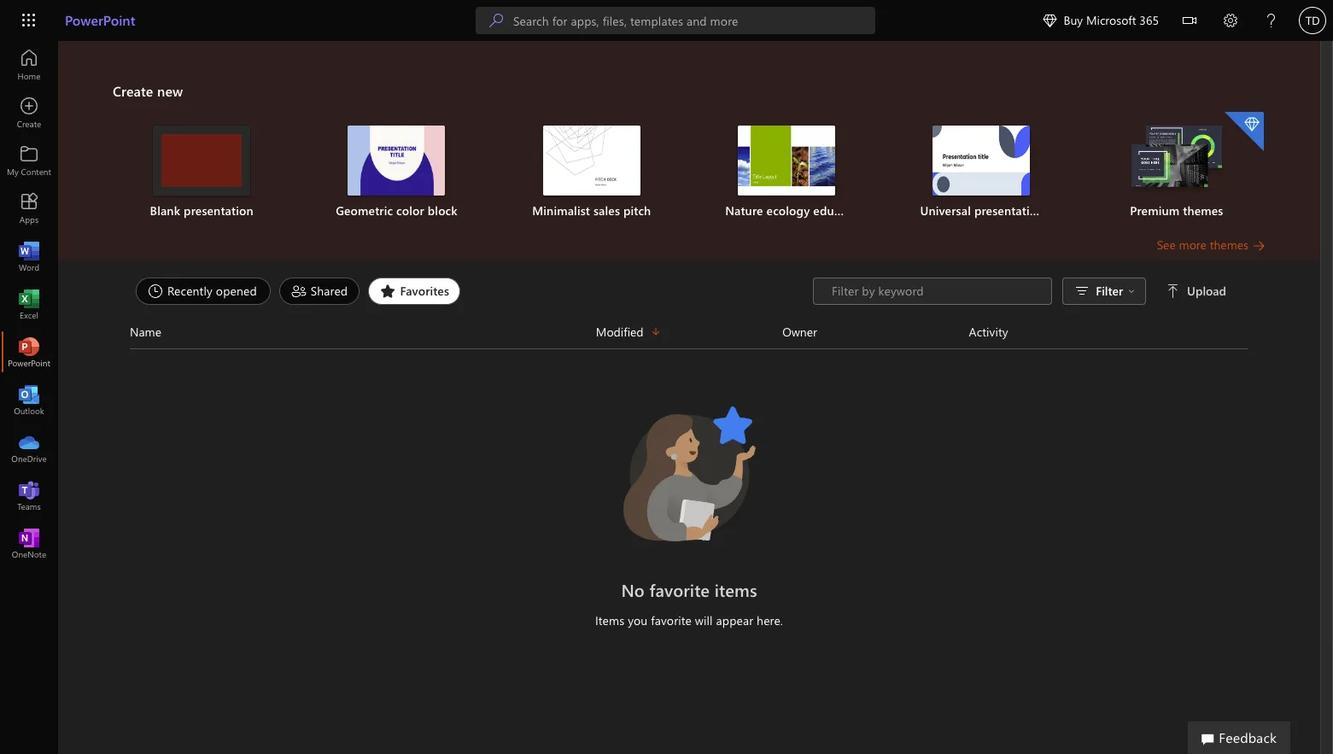 Task type: vqa. For each thing, say whether or not it's contained in the screenshot.
Feedback
yes



Task type: describe. For each thing, give the bounding box(es) containing it.
favorites
[[400, 282, 450, 299]]

color
[[397, 203, 425, 219]]


[[1167, 285, 1181, 298]]

none search field inside powerpoint banner
[[476, 7, 876, 34]]

home image
[[21, 56, 38, 73]]

modified button
[[596, 322, 783, 342]]

powerpoint
[[65, 11, 135, 29]]

 button
[[1170, 0, 1211, 44]]

minimalist sales pitch element
[[505, 126, 679, 220]]

opened
[[216, 282, 257, 299]]

see more themes
[[1158, 237, 1249, 253]]

more
[[1180, 237, 1207, 253]]

owner
[[783, 323, 818, 340]]

activity, column 4 of 4 column header
[[969, 322, 1249, 342]]

appear
[[717, 613, 754, 629]]

teams image
[[21, 487, 38, 504]]

minimalist sales pitch image
[[543, 126, 641, 196]]

shared tab
[[275, 278, 364, 305]]

favorites element
[[369, 278, 461, 305]]

universal presentation element
[[895, 126, 1070, 220]]


[[1183, 14, 1197, 27]]

upload
[[1188, 283, 1227, 299]]

universal presentation image
[[934, 126, 1031, 196]]

feedback
[[1220, 729, 1277, 747]]

Search box. Suggestions appear as you type. search field
[[513, 7, 876, 34]]

1 vertical spatial favorite
[[651, 613, 692, 629]]

td button
[[1293, 0, 1334, 41]]

universal
[[921, 203, 971, 219]]

name
[[130, 323, 161, 340]]

tab list containing recently opened
[[132, 278, 814, 305]]

Filter by keyword text field
[[831, 283, 1043, 300]]

blank presentation
[[150, 203, 254, 219]]

my content image
[[21, 152, 38, 169]]

no favorite items
[[622, 578, 758, 602]]

365
[[1140, 12, 1160, 28]]

sales
[[594, 203, 620, 219]]

name button
[[130, 322, 596, 342]]

geometric
[[336, 203, 393, 219]]

see more themes button
[[1158, 237, 1266, 254]]

filter
[[1096, 283, 1124, 299]]

0 vertical spatial themes
[[1184, 203, 1224, 219]]

td
[[1306, 14, 1320, 27]]

 upload
[[1167, 283, 1227, 299]]

recently
[[167, 282, 213, 299]]


[[1129, 288, 1136, 295]]

status containing filter
[[814, 278, 1230, 305]]

 buy microsoft 365
[[1044, 12, 1160, 28]]

recently opened
[[167, 282, 257, 299]]

minimalist
[[533, 203, 590, 219]]

geometric color block
[[336, 203, 458, 219]]

favorites tab
[[364, 278, 465, 305]]

microsoft
[[1087, 12, 1137, 28]]

themes inside "button"
[[1211, 237, 1249, 253]]

premium templates diamond image
[[1225, 112, 1265, 151]]

you
[[628, 613, 648, 629]]

blank
[[150, 203, 180, 219]]

create image
[[21, 104, 38, 121]]

excel image
[[21, 296, 38, 313]]

no favorite items status
[[410, 578, 969, 602]]



Task type: locate. For each thing, give the bounding box(es) containing it.
items you favorite will appear here.
[[596, 613, 784, 629]]

onedrive image
[[21, 439, 38, 456]]

premium themes
[[1131, 203, 1224, 219]]

items
[[596, 613, 625, 629]]

shared element
[[279, 278, 360, 305]]

navigation
[[0, 41, 58, 567]]

blank presentation element
[[115, 126, 289, 220]]

outlook image
[[21, 391, 38, 408]]

nature ecology education photo presentation image
[[738, 126, 836, 196]]

presentation for universal presentation
[[975, 203, 1045, 219]]

1 vertical spatial themes
[[1211, 237, 1249, 253]]

status
[[814, 278, 1230, 305]]

None search field
[[476, 7, 876, 34]]

themes right more
[[1211, 237, 1249, 253]]

items
[[715, 578, 758, 602]]

create
[[113, 82, 153, 100]]

2 presentation from the left
[[975, 203, 1045, 219]]

1 horizontal spatial presentation
[[975, 203, 1045, 219]]

favorite
[[650, 578, 710, 602], [651, 613, 692, 629]]

filter 
[[1096, 283, 1136, 299]]

nature ecology education photo presentation element
[[700, 126, 874, 220]]

universal presentation
[[921, 203, 1045, 219]]

buy
[[1064, 12, 1084, 28]]

here.
[[757, 613, 784, 629]]

favorite left will
[[651, 613, 692, 629]]

geometric color block element
[[310, 126, 484, 220]]

new
[[157, 82, 183, 100]]

themes
[[1184, 203, 1224, 219], [1211, 237, 1249, 253]]

no
[[622, 578, 645, 602]]

powerpoint image
[[21, 344, 38, 361]]

presentation down universal presentation image
[[975, 203, 1045, 219]]

row
[[130, 322, 1249, 349]]

will
[[695, 613, 713, 629]]

shared
[[311, 282, 348, 299]]

0 horizontal spatial presentation
[[184, 203, 254, 219]]

pitch
[[624, 203, 651, 219]]

presentation for blank presentation
[[184, 203, 254, 219]]

presentation inside "element"
[[184, 203, 254, 219]]

block
[[428, 203, 458, 219]]

tab list
[[132, 278, 814, 305]]

geometric color block image
[[348, 126, 446, 196]]

presentation right blank at the left
[[184, 203, 254, 219]]

premium themes image
[[1129, 126, 1226, 194]]

empty state icon image
[[613, 397, 766, 551]]

premium
[[1131, 203, 1180, 219]]


[[1044, 14, 1057, 27]]

minimalist sales pitch
[[533, 203, 651, 219]]

powerpoint banner
[[0, 0, 1334, 44]]

see
[[1158, 237, 1176, 253]]

themes up the see more themes
[[1184, 203, 1224, 219]]

items you favorite will appear here. status
[[410, 613, 969, 630]]

recently opened tab
[[132, 278, 275, 305]]

presentation
[[184, 203, 254, 219], [975, 203, 1045, 219]]

owner button
[[783, 322, 969, 342]]

0 vertical spatial favorite
[[650, 578, 710, 602]]

recently opened element
[[136, 278, 271, 305]]

row containing name
[[130, 322, 1249, 349]]

activity
[[969, 323, 1009, 340]]

favorite up items you favorite will appear here.
[[650, 578, 710, 602]]

onenote image
[[21, 535, 38, 552]]

modified
[[596, 323, 644, 340]]

apps image
[[21, 200, 38, 217]]

premium themes element
[[1090, 112, 1265, 220]]

1 presentation from the left
[[184, 203, 254, 219]]

feedback button
[[1189, 722, 1291, 755]]

create new
[[113, 82, 183, 100]]

word image
[[21, 248, 38, 265]]



